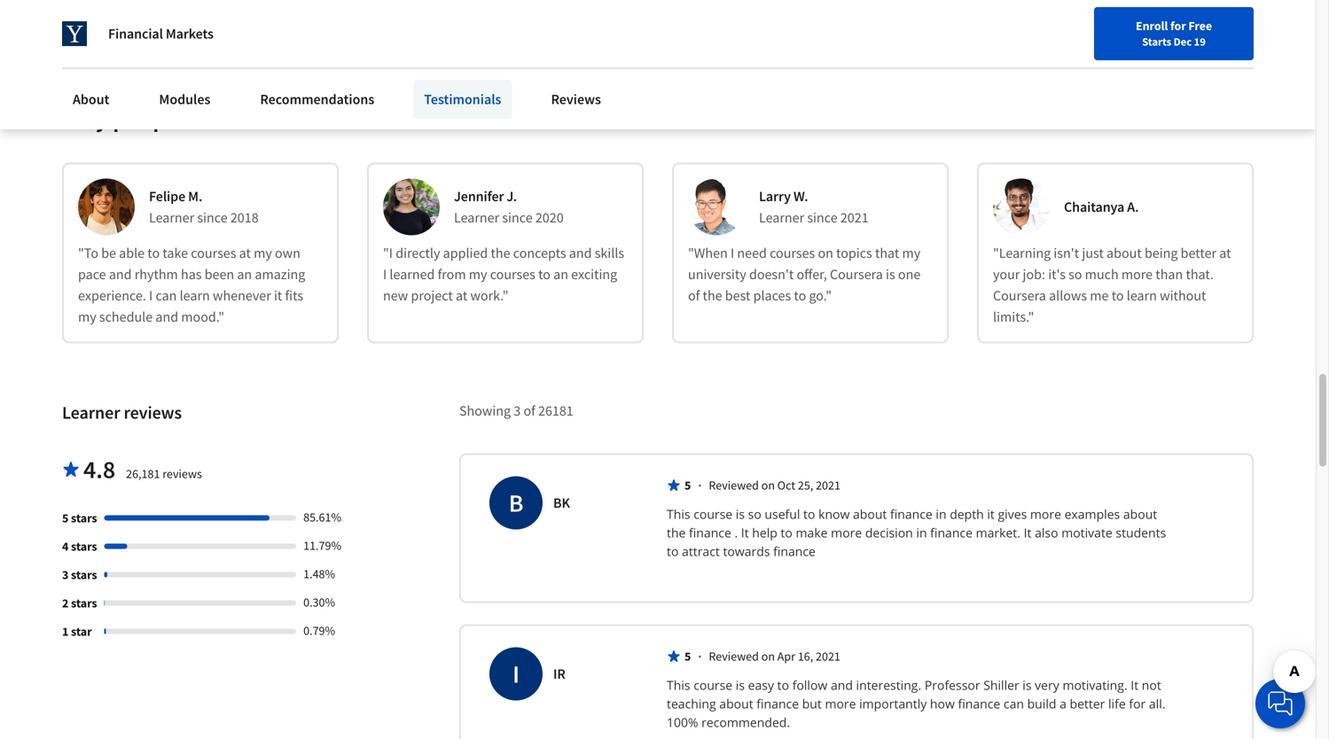 Task type: vqa. For each thing, say whether or not it's contained in the screenshot.


Task type: describe. For each thing, give the bounding box(es) containing it.
and left the mood."
[[156, 308, 178, 326]]

at for courses
[[239, 244, 251, 262]]

my inside "when i need courses on topics that my university doesn't offer, coursera is one of the best places to go."
[[903, 244, 921, 262]]

reviews for 26,181 reviews
[[163, 466, 202, 482]]

can inside "to be able to take courses at my own pace and rhythm has been an amazing experience. i can learn whenever it fits my schedule and mood."
[[156, 287, 177, 305]]

stars for 5 stars
[[71, 510, 97, 526]]

starts
[[1143, 35, 1172, 49]]

than
[[1156, 266, 1184, 283]]

jennifer j. learner since 2020
[[454, 187, 564, 227]]

how
[[931, 696, 955, 713]]

recommended.
[[702, 714, 791, 731]]

enroll
[[1136, 18, 1169, 34]]

oct
[[778, 478, 796, 494]]

a
[[1060, 696, 1067, 713]]

"learning
[[994, 244, 1051, 262]]

to down useful
[[781, 525, 793, 541]]

finance down the easy
[[757, 696, 799, 713]]

more inside '"learning isn't just about being better at your job: it's so much more than that. coursera allows me to learn without limits."'
[[1122, 266, 1153, 283]]

attract
[[682, 543, 720, 560]]

rhythm
[[135, 266, 178, 283]]

stars for 3 stars
[[71, 567, 97, 583]]

0 vertical spatial in
[[936, 506, 947, 523]]

so inside this course is so useful to know about finance in depth it gives more examples about the finance . it help to make more decision in finance market. it also motivate students to attract towards finance
[[748, 506, 762, 523]]

importantly
[[860, 696, 927, 713]]

this course is easy to follow and interesting. professor shiller is very motivating. it not teaching about finance but more importantly how finance can build a better life for all. 100% recommended.
[[667, 677, 1169, 731]]

"to be able to take courses at my own pace and rhythm has been an amazing experience. i can learn whenever it fits my schedule and mood."
[[78, 244, 305, 326]]

19
[[1195, 35, 1206, 49]]

me
[[1091, 287, 1109, 305]]

enroll for free starts dec 19
[[1136, 18, 1213, 49]]

about inside '"learning isn't just about being better at your job: it's so much more than that. coursera allows me to learn without limits."'
[[1107, 244, 1142, 262]]

finance up attract
[[689, 525, 732, 541]]

to inside "i directly applied the concepts and skills i learned from my courses to an exciting new project at work."
[[539, 266, 551, 283]]

make
[[796, 525, 828, 541]]

more down know
[[831, 525, 862, 541]]

gives
[[998, 506, 1028, 523]]

know
[[819, 506, 850, 523]]

more up "also"
[[1031, 506, 1062, 523]]

also
[[1035, 525, 1059, 541]]

choose
[[191, 103, 266, 134]]

1 horizontal spatial it
[[1024, 525, 1032, 541]]

limits."
[[994, 308, 1035, 326]]

learner for larry
[[759, 209, 805, 227]]

exciting
[[571, 266, 618, 283]]

professor
[[925, 677, 981, 694]]

easy
[[748, 677, 774, 694]]

star
[[71, 624, 92, 640]]

0.30%
[[304, 595, 335, 611]]

but
[[803, 696, 822, 713]]

project
[[411, 287, 453, 305]]

courses inside "i directly applied the concepts and skills i learned from my courses to an exciting new project at work."
[[490, 266, 536, 283]]

the inside "when i need courses on topics that my university doesn't offer, coursera is one of the best places to go."
[[703, 287, 723, 305]]

larry w. learner since 2021
[[759, 187, 869, 227]]

i inside "i directly applied the concepts and skills i learned from my courses to an exciting new project at work."
[[383, 266, 387, 283]]

learn for has
[[180, 287, 210, 305]]

since for w.
[[808, 209, 838, 227]]

ir
[[554, 666, 566, 683]]

"i directly applied the concepts and skills i learned from my courses to an exciting new project at work."
[[383, 244, 625, 305]]

1 vertical spatial 5
[[62, 510, 69, 526]]

been
[[205, 266, 234, 283]]

why
[[62, 103, 108, 134]]

2020
[[536, 209, 564, 227]]

it inside this course is easy to follow and interesting. professor shiller is very motivating. it not teaching about finance but more importantly how finance can build a better life for all. 100% recommended.
[[1131, 677, 1139, 694]]

0.79%
[[304, 623, 335, 639]]

why people choose coursera for their career
[[62, 103, 528, 134]]

not
[[1142, 677, 1162, 694]]

4
[[62, 539, 69, 555]]

towards
[[723, 543, 770, 560]]

is inside "when i need courses on topics that my university doesn't offer, coursera is one of the best places to go."
[[886, 266, 896, 283]]

to up make
[[804, 506, 816, 523]]

so inside '"learning isn't just about being better at your job: it's so much more than that. coursera allows me to learn without limits."'
[[1069, 266, 1083, 283]]

isn't
[[1054, 244, 1080, 262]]

apr
[[778, 649, 796, 665]]

new
[[383, 287, 408, 305]]

directly
[[396, 244, 440, 262]]

be
[[101, 244, 116, 262]]

work."
[[471, 287, 509, 305]]

financial
[[108, 25, 163, 43]]

recommendations link
[[250, 80, 385, 119]]

5 stars
[[62, 510, 97, 526]]

reviewed for b
[[709, 478, 759, 494]]

it inside this course is so useful to know about finance in depth it gives more examples about the finance . it help to make more decision in finance market. it also motivate students to attract towards finance
[[988, 506, 995, 523]]

applied
[[443, 244, 488, 262]]

career
[[461, 103, 528, 134]]

free
[[1189, 18, 1213, 34]]

doesn't
[[750, 266, 794, 283]]

reviews for learner reviews
[[124, 402, 182, 424]]

2
[[62, 596, 69, 612]]

the inside this course is so useful to know about finance in depth it gives more examples about the finance . it help to make more decision in finance market. it also motivate students to attract towards finance
[[667, 525, 686, 541]]

25,
[[798, 478, 814, 494]]

learned
[[390, 266, 435, 283]]

on inside "when i need courses on topics that my university doesn't offer, coursera is one of the best places to go."
[[818, 244, 834, 262]]

0 vertical spatial 3
[[514, 402, 521, 420]]

interesting.
[[857, 677, 922, 694]]

since for j.
[[502, 209, 533, 227]]

better inside this course is easy to follow and interesting. professor shiller is very motivating. it not teaching about finance but more importantly how finance can build a better life for all. 100% recommended.
[[1070, 696, 1106, 713]]

i left ir
[[513, 659, 520, 690]]

your
[[994, 266, 1020, 283]]

finance down depth
[[931, 525, 973, 541]]

without
[[1160, 287, 1207, 305]]

and inside "i directly applied the concepts and skills i learned from my courses to an exciting new project at work."
[[569, 244, 592, 262]]

shiller
[[984, 677, 1020, 694]]

85.61%
[[304, 510, 342, 525]]

on for i
[[762, 649, 775, 665]]

0 horizontal spatial it
[[741, 525, 749, 541]]

is inside this course is so useful to know about finance in depth it gives more examples about the finance . it help to make more decision in finance market. it also motivate students to attract towards finance
[[736, 506, 745, 523]]

show notifications image
[[1077, 22, 1098, 43]]

pace
[[78, 266, 106, 283]]

a.
[[1128, 198, 1139, 216]]

about inside this course is easy to follow and interesting. professor shiller is very motivating. it not teaching about finance but more importantly how finance can build a better life for all. 100% recommended.
[[720, 696, 754, 713]]

to left attract
[[667, 543, 679, 560]]

stars for 2 stars
[[71, 596, 97, 612]]

2018
[[231, 209, 259, 227]]

1 star
[[62, 624, 92, 640]]

1 vertical spatial for
[[371, 103, 401, 134]]

reviewed for i
[[709, 649, 759, 665]]

follow
[[793, 677, 828, 694]]

j.
[[507, 187, 517, 205]]

coursera image
[[21, 14, 134, 43]]

better inside '"learning isn't just about being better at your job: it's so much more than that. coursera allows me to learn without limits."'
[[1181, 244, 1217, 262]]

modules
[[159, 90, 211, 108]]

coursera inside '"learning isn't just about being better at your job: it's so much more than that. coursera allows me to learn without limits."'
[[994, 287, 1047, 305]]

for inside this course is easy to follow and interesting. professor shiller is very motivating. it not teaching about finance but more importantly how finance can build a better life for all. 100% recommended.
[[1130, 696, 1146, 713]]

this for i
[[667, 677, 691, 694]]

i inside "when i need courses on topics that my university doesn't offer, coursera is one of the best places to go."
[[731, 244, 735, 262]]

chaitanya
[[1065, 198, 1125, 216]]

go."
[[809, 287, 832, 305]]

an inside "i directly applied the concepts and skills i learned from my courses to an exciting new project at work."
[[554, 266, 569, 283]]

reviewed on apr 16, 2021
[[709, 649, 841, 665]]

markets
[[166, 25, 214, 43]]

to inside this course is easy to follow and interesting. professor shiller is very motivating. it not teaching about finance but more importantly how finance can build a better life for all. 100% recommended.
[[778, 677, 790, 694]]

5 for i
[[685, 649, 691, 665]]

experience.
[[78, 287, 146, 305]]

felipe m. learner since 2018
[[149, 187, 259, 227]]

yale university image
[[62, 21, 87, 46]]

teaching
[[667, 696, 716, 713]]

5 for b
[[685, 478, 691, 494]]



Task type: locate. For each thing, give the bounding box(es) containing it.
better down motivating.
[[1070, 696, 1106, 713]]

my
[[254, 244, 272, 262], [903, 244, 921, 262], [469, 266, 487, 283], [78, 308, 96, 326]]

to right the easy
[[778, 677, 790, 694]]

courses up been
[[191, 244, 236, 262]]

2 horizontal spatial for
[[1171, 18, 1187, 34]]

16,
[[798, 649, 814, 665]]

course for b
[[694, 506, 733, 523]]

1 vertical spatial 2021
[[816, 478, 841, 494]]

course up attract
[[694, 506, 733, 523]]

5 up attract
[[685, 478, 691, 494]]

dec
[[1174, 35, 1192, 49]]

learner for felipe
[[149, 209, 194, 227]]

i down "i
[[383, 266, 387, 283]]

concepts
[[513, 244, 567, 262]]

the down university
[[703, 287, 723, 305]]

1 vertical spatial it
[[988, 506, 995, 523]]

amazing
[[255, 266, 305, 283]]

1 horizontal spatial for
[[1130, 696, 1146, 713]]

it right .
[[741, 525, 749, 541]]

this inside this course is easy to follow and interesting. professor shiller is very motivating. it not teaching about finance but more importantly how finance can build a better life for all. 100% recommended.
[[667, 677, 691, 694]]

mood."
[[181, 308, 224, 326]]

i left need
[[731, 244, 735, 262]]

to up 'rhythm'
[[148, 244, 160, 262]]

is
[[886, 266, 896, 283], [736, 506, 745, 523], [736, 677, 745, 694], [1023, 677, 1032, 694]]

2 vertical spatial coursera
[[994, 287, 1047, 305]]

is left the easy
[[736, 677, 745, 694]]

stars up 2 stars
[[71, 567, 97, 583]]

course inside this course is so useful to know about finance in depth it gives more examples about the finance . it help to make more decision in finance market. it also motivate students to attract towards finance
[[694, 506, 733, 523]]

learner inside the larry w. learner since 2021
[[759, 209, 805, 227]]

m.
[[188, 187, 203, 205]]

at inside '"learning isn't just about being better at your job: it's so much more than that. coursera allows me to learn without limits."'
[[1220, 244, 1232, 262]]

stars up 4 stars
[[71, 510, 97, 526]]

0 vertical spatial the
[[491, 244, 511, 262]]

course inside this course is easy to follow and interesting. professor shiller is very motivating. it not teaching about finance but more importantly how finance can build a better life for all. 100% recommended.
[[694, 677, 733, 694]]

on left apr at the right of page
[[762, 649, 775, 665]]

better
[[1181, 244, 1217, 262], [1070, 696, 1106, 713]]

an up whenever
[[237, 266, 252, 283]]

0 vertical spatial reviewed
[[709, 478, 759, 494]]

of down university
[[688, 287, 700, 305]]

learner inside felipe m. learner since 2018
[[149, 209, 194, 227]]

courses up work."
[[490, 266, 536, 283]]

that.
[[1186, 266, 1214, 283]]

so right it's
[[1069, 266, 1083, 283]]

0 vertical spatial better
[[1181, 244, 1217, 262]]

2 horizontal spatial it
[[1131, 677, 1139, 694]]

0 horizontal spatial better
[[1070, 696, 1106, 713]]

1 an from the left
[[237, 266, 252, 283]]

since
[[197, 209, 228, 227], [502, 209, 533, 227], [808, 209, 838, 227]]

0 horizontal spatial in
[[917, 525, 928, 541]]

5 up 4
[[62, 510, 69, 526]]

26181
[[538, 402, 574, 420]]

to inside "when i need courses on topics that my university doesn't offer, coursera is one of the best places to go."
[[794, 287, 807, 305]]

2 horizontal spatial coursera
[[994, 287, 1047, 305]]

course for i
[[694, 677, 733, 694]]

it left "also"
[[1024, 525, 1032, 541]]

1 horizontal spatial an
[[554, 266, 569, 283]]

0 vertical spatial course
[[694, 506, 733, 523]]

it inside "to be able to take courses at my own pace and rhythm has been an amazing experience. i can learn whenever it fits my schedule and mood."
[[274, 287, 282, 305]]

about up decision
[[853, 506, 887, 523]]

2 vertical spatial 2021
[[816, 649, 841, 665]]

reviews right the 26,181
[[163, 466, 202, 482]]

1 vertical spatial on
[[762, 478, 775, 494]]

2 horizontal spatial courses
[[770, 244, 815, 262]]

1 reviewed from the top
[[709, 478, 759, 494]]

to inside '"learning isn't just about being better at your job: it's so much more than that. coursera allows me to learn without limits."'
[[1112, 287, 1124, 305]]

at down from
[[456, 287, 468, 305]]

can down 'rhythm'
[[156, 287, 177, 305]]

0 vertical spatial so
[[1069, 266, 1083, 283]]

b
[[509, 488, 524, 519]]

learn inside '"learning isn't just about being better at your job: it's so much more than that. coursera allows me to learn without limits."'
[[1127, 287, 1158, 305]]

reviews
[[551, 90, 601, 108]]

this up 'teaching'
[[667, 677, 691, 694]]

to left go."
[[794, 287, 807, 305]]

coursera inside "when i need courses on topics that my university doesn't offer, coursera is one of the best places to go."
[[830, 266, 883, 283]]

people
[[113, 103, 186, 134]]

0 horizontal spatial the
[[491, 244, 511, 262]]

3 since from the left
[[808, 209, 838, 227]]

about up much
[[1107, 244, 1142, 262]]

1 vertical spatial in
[[917, 525, 928, 541]]

felipe
[[149, 187, 185, 205]]

"to
[[78, 244, 98, 262]]

2 vertical spatial the
[[667, 525, 686, 541]]

for left all.
[[1130, 696, 1146, 713]]

offer,
[[797, 266, 827, 283]]

this for b
[[667, 506, 691, 523]]

an down concepts
[[554, 266, 569, 283]]

at down 2018 at the top of the page
[[239, 244, 251, 262]]

2021 for i
[[816, 649, 841, 665]]

learner inside jennifer j. learner since 2020
[[454, 209, 500, 227]]

to right me
[[1112, 287, 1124, 305]]

2 stars from the top
[[71, 539, 97, 555]]

0 vertical spatial it
[[274, 287, 282, 305]]

i down 'rhythm'
[[149, 287, 153, 305]]

chaitanya a.
[[1065, 198, 1139, 216]]

for up the dec
[[1171, 18, 1187, 34]]

about up the recommended.
[[720, 696, 754, 713]]

0 horizontal spatial an
[[237, 266, 252, 283]]

this
[[667, 506, 691, 523], [667, 677, 691, 694]]

1 vertical spatial 3
[[62, 567, 69, 583]]

learner for jennifer
[[454, 209, 500, 227]]

and
[[569, 244, 592, 262], [109, 266, 132, 283], [156, 308, 178, 326], [831, 677, 853, 694]]

learner down jennifer
[[454, 209, 500, 227]]

can down shiller
[[1004, 696, 1025, 713]]

modules link
[[149, 80, 221, 119]]

learner down larry
[[759, 209, 805, 227]]

take
[[163, 244, 188, 262]]

about up "students"
[[1124, 506, 1158, 523]]

0 horizontal spatial learn
[[180, 287, 210, 305]]

0 vertical spatial coursera
[[271, 103, 366, 134]]

at for better
[[1220, 244, 1232, 262]]

0 vertical spatial this
[[667, 506, 691, 523]]

and right follow in the bottom right of the page
[[831, 677, 853, 694]]

is up .
[[736, 506, 745, 523]]

0 vertical spatial on
[[818, 244, 834, 262]]

for inside enroll for free starts dec 19
[[1171, 18, 1187, 34]]

1 horizontal spatial 3
[[514, 402, 521, 420]]

1 horizontal spatial better
[[1181, 244, 1217, 262]]

an
[[237, 266, 252, 283], [554, 266, 569, 283]]

to down concepts
[[539, 266, 551, 283]]

more inside this course is easy to follow and interesting. professor shiller is very motivating. it not teaching about finance but more importantly how finance can build a better life for all. 100% recommended.
[[825, 696, 857, 713]]

2021 right 25,
[[816, 478, 841, 494]]

chat with us image
[[1267, 690, 1295, 719]]

so up help
[[748, 506, 762, 523]]

1 horizontal spatial since
[[502, 209, 533, 227]]

my down experience.
[[78, 308, 96, 326]]

i inside "to be able to take courses at my own pace and rhythm has been an amazing experience. i can learn whenever it fits my schedule and mood."
[[149, 287, 153, 305]]

4 stars
[[62, 539, 97, 555]]

topics
[[837, 244, 873, 262]]

in
[[936, 506, 947, 523], [917, 525, 928, 541]]

0 horizontal spatial it
[[274, 287, 282, 305]]

2021 up topics
[[841, 209, 869, 227]]

my up one
[[903, 244, 921, 262]]

finance
[[891, 506, 933, 523], [689, 525, 732, 541], [931, 525, 973, 541], [774, 543, 816, 560], [757, 696, 799, 713], [959, 696, 1001, 713]]

0 horizontal spatial since
[[197, 209, 228, 227]]

since inside the larry w. learner since 2021
[[808, 209, 838, 227]]

1 horizontal spatial coursera
[[830, 266, 883, 283]]

and up exciting
[[569, 244, 592, 262]]

0 horizontal spatial so
[[748, 506, 762, 523]]

in right decision
[[917, 525, 928, 541]]

so
[[1069, 266, 1083, 283], [748, 506, 762, 523]]

3 right "showing"
[[514, 402, 521, 420]]

0 vertical spatial 5
[[685, 478, 691, 494]]

3 stars from the top
[[71, 567, 97, 583]]

at right 'being'
[[1220, 244, 1232, 262]]

reviewed up the easy
[[709, 649, 759, 665]]

0 vertical spatial of
[[688, 287, 700, 305]]

better up that.
[[1181, 244, 1217, 262]]

2 learn from the left
[[1127, 287, 1158, 305]]

1 stars from the top
[[71, 510, 97, 526]]

2021 right 16,
[[816, 649, 841, 665]]

it's
[[1049, 266, 1066, 283]]

since down m.
[[197, 209, 228, 227]]

about
[[1107, 244, 1142, 262], [853, 506, 887, 523], [1124, 506, 1158, 523], [720, 696, 754, 713]]

learn for more
[[1127, 287, 1158, 305]]

2021 inside the larry w. learner since 2021
[[841, 209, 869, 227]]

at inside "i directly applied the concepts and skills i learned from my courses to an exciting new project at work."
[[456, 287, 468, 305]]

since for m.
[[197, 209, 228, 227]]

2 vertical spatial on
[[762, 649, 775, 665]]

this up attract
[[667, 506, 691, 523]]

2 an from the left
[[554, 266, 569, 283]]

it up market.
[[988, 506, 995, 523]]

1 vertical spatial can
[[1004, 696, 1025, 713]]

2 reviewed from the top
[[709, 649, 759, 665]]

the up attract
[[667, 525, 686, 541]]

one
[[899, 266, 921, 283]]

the inside "i directly applied the concepts and skills i learned from my courses to an exciting new project at work."
[[491, 244, 511, 262]]

1 horizontal spatial can
[[1004, 696, 1025, 713]]

1 vertical spatial so
[[748, 506, 762, 523]]

2 vertical spatial for
[[1130, 696, 1146, 713]]

2 course from the top
[[694, 677, 733, 694]]

allows
[[1050, 287, 1088, 305]]

for left their
[[371, 103, 401, 134]]

1 vertical spatial of
[[524, 402, 536, 420]]

1 horizontal spatial so
[[1069, 266, 1083, 283]]

is left very
[[1023, 677, 1032, 694]]

"when
[[688, 244, 728, 262]]

about link
[[62, 80, 120, 119]]

it left fits
[[274, 287, 282, 305]]

0 horizontal spatial courses
[[191, 244, 236, 262]]

showing 3 of 26181
[[460, 402, 574, 420]]

an inside "to be able to take courses at my own pace and rhythm has been an amazing experience. i can learn whenever it fits my schedule and mood."
[[237, 266, 252, 283]]

my up work."
[[469, 266, 487, 283]]

very
[[1035, 677, 1060, 694]]

since inside jennifer j. learner since 2020
[[502, 209, 533, 227]]

1.48%
[[304, 566, 335, 582]]

at inside "to be able to take courses at my own pace and rhythm has been an amazing experience. i can learn whenever it fits my schedule and mood."
[[239, 244, 251, 262]]

0 vertical spatial for
[[1171, 18, 1187, 34]]

2 vertical spatial 5
[[685, 649, 691, 665]]

0 vertical spatial 2021
[[841, 209, 869, 227]]

.
[[735, 525, 738, 541]]

financial markets
[[108, 25, 214, 43]]

finance up decision
[[891, 506, 933, 523]]

testimonials
[[424, 90, 502, 108]]

learner
[[149, 209, 194, 227], [454, 209, 500, 227], [759, 209, 805, 227], [62, 402, 120, 424]]

menu item
[[944, 18, 1058, 75]]

of left 26181
[[524, 402, 536, 420]]

2 since from the left
[[502, 209, 533, 227]]

3
[[514, 402, 521, 420], [62, 567, 69, 583]]

schedule
[[99, 308, 153, 326]]

0 vertical spatial reviews
[[124, 402, 182, 424]]

2021 for b
[[816, 478, 841, 494]]

just
[[1083, 244, 1104, 262]]

3 up 2
[[62, 567, 69, 583]]

larry
[[759, 187, 791, 205]]

own
[[275, 244, 301, 262]]

1 horizontal spatial at
[[456, 287, 468, 305]]

more left the than
[[1122, 266, 1153, 283]]

w.
[[794, 187, 809, 205]]

and inside this course is easy to follow and interesting. professor shiller is very motivating. it not teaching about finance but more importantly how finance can build a better life for all. 100% recommended.
[[831, 677, 853, 694]]

1 horizontal spatial of
[[688, 287, 700, 305]]

and up experience.
[[109, 266, 132, 283]]

motivate
[[1062, 525, 1113, 541]]

need
[[738, 244, 767, 262]]

learn inside "to be able to take courses at my own pace and rhythm has been an amazing experience. i can learn whenever it fits my schedule and mood."
[[180, 287, 210, 305]]

university
[[688, 266, 747, 283]]

"learning isn't just about being better at your job: it's so much more than that. coursera allows me to learn without limits."
[[994, 244, 1232, 326]]

2 stars
[[62, 596, 97, 612]]

learner up 4.8 at the bottom of page
[[62, 402, 120, 424]]

0 horizontal spatial of
[[524, 402, 536, 420]]

finance down make
[[774, 543, 816, 560]]

11.79%
[[304, 538, 342, 554]]

learner down felipe
[[149, 209, 194, 227]]

0 horizontal spatial coursera
[[271, 103, 366, 134]]

1 horizontal spatial the
[[667, 525, 686, 541]]

1 vertical spatial the
[[703, 287, 723, 305]]

2 this from the top
[[667, 677, 691, 694]]

of inside "when i need courses on topics that my university doesn't offer, coursera is one of the best places to go."
[[688, 287, 700, 305]]

courses inside "to be able to take courses at my own pace and rhythm has been an amazing experience. i can learn whenever it fits my schedule and mood."
[[191, 244, 236, 262]]

since inside felipe m. learner since 2018
[[197, 209, 228, 227]]

since down w.
[[808, 209, 838, 227]]

1 vertical spatial better
[[1070, 696, 1106, 713]]

can inside this course is easy to follow and interesting. professor shiller is very motivating. it not teaching about finance but more importantly how finance can build a better life for all. 100% recommended.
[[1004, 696, 1025, 713]]

4.8
[[83, 454, 115, 485]]

stars right 4
[[71, 539, 97, 555]]

best
[[725, 287, 751, 305]]

0 vertical spatial can
[[156, 287, 177, 305]]

finance down shiller
[[959, 696, 1001, 713]]

motivating.
[[1063, 677, 1128, 694]]

1 vertical spatial this
[[667, 677, 691, 694]]

1 horizontal spatial in
[[936, 506, 947, 523]]

courses inside "when i need courses on topics that my university doesn't offer, coursera is one of the best places to go."
[[770, 244, 815, 262]]

showing
[[460, 402, 511, 420]]

1 this from the top
[[667, 506, 691, 523]]

reviewed up .
[[709, 478, 759, 494]]

for
[[1171, 18, 1187, 34], [371, 103, 401, 134], [1130, 696, 1146, 713]]

courses up offer,
[[770, 244, 815, 262]]

courses
[[191, 244, 236, 262], [770, 244, 815, 262], [490, 266, 536, 283]]

students
[[1116, 525, 1167, 541]]

0 horizontal spatial at
[[239, 244, 251, 262]]

1 vertical spatial course
[[694, 677, 733, 694]]

to inside "to be able to take courses at my own pace and rhythm has been an amazing experience. i can learn whenever it fits my schedule and mood."
[[148, 244, 160, 262]]

examples
[[1065, 506, 1121, 523]]

fits
[[285, 287, 303, 305]]

it left not
[[1131, 677, 1139, 694]]

1 course from the top
[[694, 506, 733, 523]]

since down 'j.'
[[502, 209, 533, 227]]

testimonials link
[[414, 80, 512, 119]]

learn down has
[[180, 287, 210, 305]]

1 learn from the left
[[180, 287, 210, 305]]

1 horizontal spatial courses
[[490, 266, 536, 283]]

1 horizontal spatial it
[[988, 506, 995, 523]]

their
[[406, 103, 456, 134]]

learn down the than
[[1127, 287, 1158, 305]]

on for b
[[762, 478, 775, 494]]

job:
[[1023, 266, 1046, 283]]

stars for 4 stars
[[71, 539, 97, 555]]

the right applied
[[491, 244, 511, 262]]

on up offer,
[[818, 244, 834, 262]]

this course is so useful to know about finance in depth it gives more examples about the finance . it help to make more decision in finance market. it also motivate students to attract towards finance
[[667, 506, 1170, 560]]

2 horizontal spatial the
[[703, 287, 723, 305]]

"when i need courses on topics that my university doesn't offer, coursera is one of the best places to go."
[[688, 244, 921, 305]]

0 horizontal spatial 3
[[62, 567, 69, 583]]

course up 'teaching'
[[694, 677, 733, 694]]

1 vertical spatial coursera
[[830, 266, 883, 283]]

0 horizontal spatial can
[[156, 287, 177, 305]]

able
[[119, 244, 145, 262]]

my inside "i directly applied the concepts and skills i learned from my courses to an exciting new project at work."
[[469, 266, 487, 283]]

reviews link
[[541, 80, 612, 119]]

is left one
[[886, 266, 896, 283]]

1 since from the left
[[197, 209, 228, 227]]

stars right 2
[[71, 596, 97, 612]]

my left own
[[254, 244, 272, 262]]

all.
[[1150, 696, 1166, 713]]

this inside this course is so useful to know about finance in depth it gives more examples about the finance . it help to make more decision in finance market. it also motivate students to attract towards finance
[[667, 506, 691, 523]]

1 horizontal spatial learn
[[1127, 287, 1158, 305]]

5 up 'teaching'
[[685, 649, 691, 665]]

at
[[239, 244, 251, 262], [1220, 244, 1232, 262], [456, 287, 468, 305]]

1 vertical spatial reviewed
[[709, 649, 759, 665]]

more right but
[[825, 696, 857, 713]]

0 horizontal spatial for
[[371, 103, 401, 134]]

100%
[[667, 714, 699, 731]]

4 stars from the top
[[71, 596, 97, 612]]

1 vertical spatial reviews
[[163, 466, 202, 482]]

decision
[[866, 525, 914, 541]]

in left depth
[[936, 506, 947, 523]]

2 horizontal spatial at
[[1220, 244, 1232, 262]]

reviews up the 26,181
[[124, 402, 182, 424]]

on left oct
[[762, 478, 775, 494]]

2 horizontal spatial since
[[808, 209, 838, 227]]



